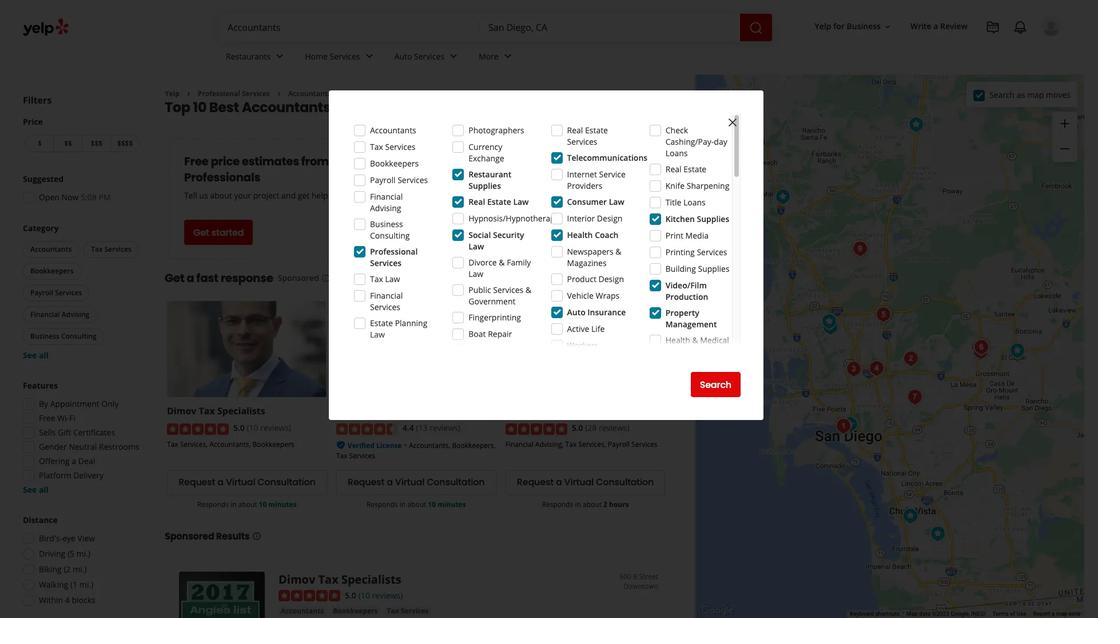 Task type: locate. For each thing, give the bounding box(es) containing it.
request a virtual consultation down tax services, accountants, bookkeepers
[[179, 476, 316, 489]]

$
[[38, 139, 42, 148]]

health
[[567, 230, 593, 240], [666, 335, 691, 346]]

5 star rating image
[[167, 423, 229, 435], [506, 423, 568, 435], [279, 590, 341, 602]]

1 vertical spatial tax services
[[91, 244, 132, 254]]

law down financial services
[[370, 329, 385, 340]]

1 horizontal spatial auto
[[567, 307, 586, 318]]

5:08
[[81, 192, 97, 203]]

minutes
[[269, 500, 297, 509], [438, 500, 466, 509]]

1 horizontal spatial request a virtual consultation button
[[336, 470, 497, 495]]

map region
[[632, 17, 1099, 618]]

home services
[[305, 51, 360, 62]]

0 vertical spatial dimov tax specialists link
[[167, 405, 265, 417]]

1 vertical spatial real
[[666, 164, 682, 175]]

0 horizontal spatial business
[[30, 331, 59, 341]]

see all down platform
[[23, 484, 49, 495]]

tax services button down pm
[[84, 241, 139, 258]]

5 star rating image up advising,
[[506, 423, 568, 435]]

2 in from the left
[[400, 500, 406, 509]]

features
[[23, 380, 58, 391]]

free up sells
[[39, 413, 55, 424]]

health for health & medical
[[666, 335, 691, 346]]

taxlana image
[[900, 347, 923, 370]]

3 24 chevron down v2 image from the left
[[501, 49, 515, 63]]

0 horizontal spatial bookkeepers button
[[23, 263, 81, 280]]

law down compensation
[[567, 363, 582, 374]]

5.0 up 'bookkeepers' link
[[345, 590, 356, 601]]

delivery
[[73, 470, 104, 481]]

specialists
[[217, 405, 265, 417], [342, 572, 402, 587]]

request for 5.0
[[517, 476, 554, 489]]

24 chevron down v2 image inside home services link
[[363, 49, 376, 63]]

tax services for the top "tax services" button
[[91, 244, 132, 254]]

get for get started
[[193, 226, 209, 239]]

request a virtual consultation button down tax services, accountants, bookkeepers
[[167, 470, 327, 495]]

get
[[298, 190, 310, 201]]

a left fast
[[187, 270, 194, 286]]

bookkeepers,
[[452, 441, 496, 450]]

10 down accountants, bookkeepers, tax services
[[428, 500, 436, 509]]

1 horizontal spatial business
[[370, 219, 403, 230]]

search inside button
[[700, 378, 732, 391]]

auto for auto services
[[395, 51, 412, 62]]

see all up the features
[[23, 350, 49, 361]]

compensation
[[567, 351, 622, 362]]

projects image
[[987, 21, 1000, 34]]

0 vertical spatial from
[[301, 154, 329, 170]]

2 request a virtual consultation button from the left
[[336, 470, 497, 495]]

grigg financial group image
[[866, 357, 889, 380]]

2 horizontal spatial request a virtual consultation
[[517, 476, 654, 489]]

10 right the top
[[193, 98, 207, 117]]

0 horizontal spatial tax services button
[[84, 241, 139, 258]]

1 horizontal spatial payroll services
[[370, 175, 428, 185]]

dimov tax specialists link up 5.0 link in the left bottom of the page
[[279, 572, 402, 587]]

bookkeepers down 5.0 link in the left bottom of the page
[[333, 606, 378, 616]]

property management
[[666, 307, 717, 330]]

& for divorce
[[499, 257, 505, 268]]

None search field
[[219, 14, 775, 41]]

1 services, from the left
[[180, 439, 208, 449]]

1 vertical spatial supplies
[[697, 213, 730, 224]]

tax down (10 reviews) on the left
[[387, 606, 399, 616]]

estate for real estate
[[684, 164, 707, 175]]

more link
[[470, 41, 524, 74]]

product
[[567, 274, 597, 284]]

0 horizontal spatial responds in about 10 minutes
[[197, 500, 297, 509]]

1 horizontal spatial tax services button
[[385, 606, 431, 617]]

10 up 16 info v2 image
[[259, 500, 267, 509]]

0 vertical spatial professional
[[198, 89, 240, 98]]

0 horizontal spatial get
[[165, 270, 185, 286]]

0 vertical spatial sponsored
[[278, 273, 319, 284]]

business inside "search" dialog
[[370, 219, 403, 230]]

0 horizontal spatial map
[[1028, 89, 1045, 100]]

dimov
[[167, 405, 197, 417], [279, 572, 316, 587]]

product design
[[567, 274, 624, 284]]

group containing category
[[21, 223, 142, 361]]

1 virtual from the left
[[226, 476, 256, 489]]

business consulting down the financial advising button
[[30, 331, 97, 341]]

1 horizontal spatial virtual
[[395, 476, 425, 489]]

3 request from the left
[[517, 476, 554, 489]]

1 horizontal spatial services,
[[579, 439, 607, 449]]

real inside real estate services
[[567, 125, 583, 136]]

reviews) right (13
[[430, 423, 461, 434]]

0 vertical spatial health
[[567, 230, 593, 240]]

currency exchange
[[469, 141, 505, 164]]

2 see all from the top
[[23, 484, 49, 495]]

building
[[666, 263, 696, 274]]

2 all from the top
[[39, 484, 49, 495]]

a left deal
[[72, 456, 76, 466]]

0 horizontal spatial virtual
[[226, 476, 256, 489]]

interior design
[[567, 213, 623, 224]]

consultation for 4.4
[[427, 476, 485, 489]]

0 horizontal spatial request
[[179, 476, 215, 489]]

1 horizontal spatial request
[[348, 476, 385, 489]]

2 horizontal spatial business
[[847, 21, 881, 32]]

2 request from the left
[[348, 476, 385, 489]]

5.0 for (28
[[572, 423, 584, 434]]

1 horizontal spatial consultation
[[427, 476, 485, 489]]

5 star rating image left 5.0 link in the left bottom of the page
[[279, 590, 341, 602]]

1 horizontal spatial payroll
[[370, 175, 396, 185]]

free for price
[[184, 154, 209, 170]]

2 see from the top
[[23, 484, 37, 495]]

estate up "telecommunications"
[[585, 125, 608, 136]]

next image
[[658, 272, 672, 285]]

dimov tax specialists link up tax services, accountants, bookkeepers
[[167, 405, 265, 417]]

auto inside "search" dialog
[[567, 307, 586, 318]]

loans inside check cashing/pay-day loans
[[666, 148, 688, 159]]

request a virtual consultation button down accountants, bookkeepers, tax services
[[336, 470, 497, 495]]

report a map error
[[1034, 611, 1082, 617]]

all down 'business consulting' button
[[39, 350, 49, 361]]

auto inside business categories element
[[395, 51, 412, 62]]

1 horizontal spatial minutes
[[438, 500, 466, 509]]

2 responds from the left
[[367, 500, 398, 509]]

all
[[39, 350, 49, 361], [39, 484, 49, 495]]

$ button
[[25, 135, 54, 152]]

ferregut services image
[[900, 505, 923, 527]]

tax down pm
[[91, 244, 103, 254]]

request down verified
[[348, 476, 385, 489]]

financial advising, tax services, payroll services
[[506, 439, 658, 449]]

estate for real estate services
[[585, 125, 608, 136]]

search
[[990, 89, 1015, 100], [700, 378, 732, 391]]

estate up hypnosis/hypnotherapy
[[488, 196, 512, 207]]

mi.) for walking (1 mi.)
[[79, 579, 93, 590]]

& inside "newspapers & magazines"
[[616, 246, 622, 257]]

0 vertical spatial all
[[39, 350, 49, 361]]

mi.) for driving (5 mi.)
[[77, 548, 91, 559]]

hoffman & associates image
[[873, 303, 896, 326], [873, 303, 896, 326]]

accountants, down 4.4 (13 reviews)
[[409, 441, 451, 450]]

search image
[[750, 21, 764, 35]]

auto up diego,
[[395, 51, 412, 62]]

2 24 chevron down v2 image from the left
[[447, 49, 461, 63]]

consulting inside "search" dialog
[[370, 230, 410, 241]]

0 horizontal spatial 10
[[193, 98, 207, 117]]

1 minutes from the left
[[269, 500, 297, 509]]

bookkeepers up businesses.
[[370, 158, 419, 169]]

0 horizontal spatial 5.0
[[234, 423, 245, 434]]

2 responds in about 10 minutes from the left
[[367, 500, 466, 509]]

1 vertical spatial see
[[23, 484, 37, 495]]

services inside public services & government
[[494, 284, 524, 295]]

0 horizontal spatial search
[[700, 378, 732, 391]]

0 vertical spatial free
[[184, 154, 209, 170]]

see all button down platform
[[23, 484, 49, 495]]

2 vertical spatial supplies
[[699, 263, 730, 274]]

responds for 4.4
[[367, 500, 398, 509]]

get inside button
[[193, 226, 209, 239]]

& inside divorce & family law
[[499, 257, 505, 268]]

restaurant
[[469, 169, 512, 180]]

yelp left 16 chevron right v2 icon
[[165, 89, 180, 98]]

more
[[479, 51, 499, 62]]

search dialog
[[0, 0, 1099, 618]]

(10 reviews)
[[359, 590, 403, 601]]

advising down sponsored
[[370, 203, 401, 213]]

2 vertical spatial payroll
[[608, 439, 630, 449]]

(28
[[586, 423, 597, 434]]

tax right 'local'
[[361, 154, 382, 170]]

business down sponsored
[[370, 219, 403, 230]]

in up results
[[231, 500, 237, 509]]

see for category
[[23, 350, 37, 361]]

2 horizontal spatial responds
[[542, 500, 574, 509]]

terms of use
[[993, 611, 1027, 617]]

all for features
[[39, 484, 49, 495]]

1 vertical spatial payroll services
[[30, 288, 82, 298]]

distance
[[23, 515, 58, 525]]

1 horizontal spatial from
[[330, 190, 349, 201]]

law
[[514, 196, 529, 207], [609, 196, 625, 207], [469, 241, 484, 252], [469, 268, 484, 279], [385, 274, 400, 284], [370, 329, 385, 340], [567, 363, 582, 374]]

0 horizontal spatial request a virtual consultation
[[179, 476, 316, 489]]

2 virtual from the left
[[395, 476, 425, 489]]

certificates
[[73, 427, 115, 438]]

0 vertical spatial (10
[[247, 423, 258, 434]]

responds in about 10 minutes down accountants, bookkeepers, tax services
[[367, 500, 466, 509]]

tax inside free price estimates from local tax professionals tell us about your project and get help from sponsored businesses.
[[361, 154, 382, 170]]

best
[[209, 98, 239, 117]]

2 consultation from the left
[[427, 476, 485, 489]]

auto up active
[[567, 307, 586, 318]]

1 horizontal spatial in
[[400, 500, 406, 509]]

business consulting
[[370, 219, 410, 241], [30, 331, 97, 341]]

24 chevron down v2 image for auto services
[[447, 49, 461, 63]]

0 vertical spatial see
[[23, 350, 37, 361]]

professional right 16 chevron right v2 icon
[[198, 89, 240, 98]]

public services & government
[[469, 284, 532, 307]]

1 horizontal spatial dimov
[[279, 572, 316, 587]]

write a review link
[[907, 16, 973, 37]]

open
[[39, 192, 59, 203]]

law inside social security law
[[469, 241, 484, 252]]

virtual down accountants, bookkeepers, tax services
[[395, 476, 425, 489]]

google,
[[951, 611, 971, 617]]

1 vertical spatial health
[[666, 335, 691, 346]]

0 vertical spatial auto
[[395, 51, 412, 62]]

reviews) for 4.4 (13 reviews)
[[430, 423, 461, 434]]

by
[[39, 398, 48, 409]]

notifications image
[[1014, 21, 1028, 34]]

law down social
[[469, 241, 484, 252]]

supplies inside restaurant supplies
[[469, 180, 501, 191]]

business categories element
[[217, 41, 1062, 74]]

sponsored for sponsored results
[[165, 530, 214, 543]]

search down medical
[[700, 378, 732, 391]]

1 all from the top
[[39, 350, 49, 361]]

4.4 (13 reviews)
[[403, 423, 461, 434]]

l & l tax services image
[[970, 340, 993, 363]]

all down platform
[[39, 484, 49, 495]]

1 vertical spatial business consulting
[[30, 331, 97, 341]]

supplies for kitchen supplies
[[697, 213, 730, 224]]

business consulting down sponsored
[[370, 219, 410, 241]]

knife sharpening
[[666, 180, 730, 191]]

vehicle
[[567, 290, 594, 301]]

business consulting inside button
[[30, 331, 97, 341]]

real
[[567, 125, 583, 136], [666, 164, 682, 175], [469, 196, 486, 207]]

& for newspapers
[[616, 246, 622, 257]]

0 horizontal spatial payroll services
[[30, 288, 82, 298]]

payroll services up businesses.
[[370, 175, 428, 185]]

24 chevron down v2 image right auto services
[[447, 49, 461, 63]]

dimov tax specialists image
[[840, 413, 863, 436]]

1 vertical spatial see all
[[23, 484, 49, 495]]

bookkeepers button down 5.0 link in the left bottom of the page
[[331, 606, 380, 617]]

professional services down restaurants
[[198, 89, 270, 98]]

about right the us
[[210, 190, 232, 201]]

supplies down printing services
[[699, 263, 730, 274]]

divorce & family law
[[469, 257, 531, 279]]

accountants button left 'bookkeepers' link
[[279, 606, 326, 617]]

map left the error
[[1057, 611, 1068, 617]]

consulting up "tax law"
[[370, 230, 410, 241]]

2 request a virtual consultation from the left
[[348, 476, 485, 489]]

top hat tax & financial service image
[[849, 237, 872, 260]]

24 chevron down v2 image inside auto services link
[[447, 49, 461, 63]]

response
[[221, 270, 273, 286]]

real for real estate services
[[567, 125, 583, 136]]

specialists up (10 reviews) link
[[342, 572, 402, 587]]

1 vertical spatial payroll
[[30, 288, 53, 298]]

1 horizontal spatial financial advising
[[370, 191, 403, 213]]

request a virtual consultation button up the responds in about 2 hours
[[506, 470, 666, 495]]

1 vertical spatial advising
[[62, 310, 89, 319]]

1 vertical spatial auto
[[567, 307, 586, 318]]

group
[[1053, 112, 1078, 162], [19, 173, 142, 207], [21, 223, 142, 361], [19, 380, 142, 496]]

mi.) right (2
[[73, 564, 87, 575]]

close image
[[726, 115, 740, 129]]

24 chevron down v2 image
[[273, 49, 287, 63]]

see all button
[[23, 350, 49, 361], [23, 484, 49, 495]]

tax services down pm
[[91, 244, 132, 254]]

bookkeepers button up payroll services button
[[23, 263, 81, 280]]

payroll
[[370, 175, 396, 185], [30, 288, 53, 298], [608, 439, 630, 449]]

responds for 5.0
[[542, 500, 574, 509]]

0 horizontal spatial 24 chevron down v2 image
[[363, 49, 376, 63]]

accountants,
[[210, 439, 251, 449], [409, 441, 451, 450]]

2 horizontal spatial real
[[666, 164, 682, 175]]

cka accounting and tax services image
[[971, 336, 994, 359]]

accountants, down 5.0 (10 reviews)
[[210, 439, 251, 449]]

1 vertical spatial map
[[1057, 611, 1068, 617]]

photographers
[[469, 125, 525, 136]]

option group
[[19, 515, 142, 610]]

request a virtual consultation button for 4.4
[[336, 470, 497, 495]]

0 vertical spatial consulting
[[370, 230, 410, 241]]

sponsored left results
[[165, 530, 214, 543]]

estate inside real estate services
[[585, 125, 608, 136]]

1 vertical spatial (10
[[359, 590, 370, 601]]

loans down cashing/pay-
[[666, 148, 688, 159]]

1 horizontal spatial advising
[[370, 203, 401, 213]]

1 consultation from the left
[[258, 476, 316, 489]]

5.0 (10 reviews)
[[234, 423, 291, 434]]

virtual for 4.4
[[395, 476, 425, 489]]

0 vertical spatial search
[[990, 89, 1015, 100]]

request down advising,
[[517, 476, 554, 489]]

dimov tax specialists up tax services, accountants, bookkeepers
[[167, 405, 265, 417]]

error
[[1070, 611, 1082, 617]]

1 24 chevron down v2 image from the left
[[363, 49, 376, 63]]

0 vertical spatial design
[[597, 213, 623, 224]]

2 see all button from the top
[[23, 484, 49, 495]]

accountants, bookkeepers, tax services
[[336, 441, 496, 461]]

responds in about 10 minutes up 16 info v2 image
[[197, 500, 297, 509]]

search left the as
[[990, 89, 1015, 100]]

0 vertical spatial mi.)
[[77, 548, 91, 559]]

tax services inside group
[[91, 244, 132, 254]]

sponsored
[[351, 190, 390, 201]]

0 vertical spatial advising
[[370, 203, 401, 213]]

user actions element
[[806, 14, 1078, 85]]

0 horizontal spatial auto
[[395, 51, 412, 62]]

services inside accountants, bookkeepers, tax services
[[349, 451, 375, 461]]

real estate law
[[469, 196, 529, 207]]

real down restaurant supplies on the top left of the page
[[469, 196, 486, 207]]

law inside estate planning law
[[370, 329, 385, 340]]

1 vertical spatial consulting
[[61, 331, 97, 341]]

terms
[[993, 611, 1009, 617]]

24 chevron down v2 image inside more link
[[501, 49, 515, 63]]

map data ©2023 google, inegi
[[907, 611, 986, 617]]

health down "management"
[[666, 335, 691, 346]]

0 horizontal spatial real
[[469, 196, 486, 207]]

3 request a virtual consultation button from the left
[[506, 470, 666, 495]]

design for product design
[[599, 274, 624, 284]]

3 virtual from the left
[[565, 476, 594, 489]]

1 see all from the top
[[23, 350, 49, 361]]

yelp
[[815, 21, 832, 32], [165, 89, 180, 98]]

24 chevron down v2 image for more
[[501, 49, 515, 63]]

google image
[[699, 603, 737, 618]]

1 request a virtual consultation from the left
[[179, 476, 316, 489]]

see up distance
[[23, 484, 37, 495]]

bird's-eye view
[[39, 533, 95, 544]]

gender
[[39, 441, 67, 452]]

virtual up the responds in about 2 hours
[[565, 476, 594, 489]]

1 responds from the left
[[197, 500, 229, 509]]

professional services inside "search" dialog
[[370, 246, 418, 268]]

3 in from the left
[[576, 500, 581, 509]]

3 consultation from the left
[[596, 476, 654, 489]]

1 see all button from the top
[[23, 350, 49, 361]]

2 vertical spatial mi.)
[[79, 579, 93, 590]]

1 horizontal spatial get
[[193, 226, 209, 239]]

use
[[1017, 611, 1027, 617]]

0 horizontal spatial business consulting
[[30, 331, 97, 341]]

get a fast response
[[165, 270, 273, 286]]

design up "coach"
[[597, 213, 623, 224]]

1 horizontal spatial request a virtual consultation
[[348, 476, 485, 489]]

2 horizontal spatial in
[[576, 500, 581, 509]]

0 vertical spatial get
[[193, 226, 209, 239]]

2 horizontal spatial payroll
[[608, 439, 630, 449]]

0 vertical spatial business consulting
[[370, 219, 410, 241]]

5.0
[[234, 423, 245, 434], [572, 423, 584, 434], [345, 590, 356, 601]]

2 horizontal spatial 5 star rating image
[[506, 423, 568, 435]]

1 horizontal spatial business consulting
[[370, 219, 410, 241]]

accountants down the san on the top of the page
[[370, 125, 417, 136]]

1 horizontal spatial free
[[184, 154, 209, 170]]

payroll down 5.0 (28 reviews)
[[608, 439, 630, 449]]

1 vertical spatial financial advising
[[30, 310, 89, 319]]

yelp for business button
[[811, 16, 897, 37]]

supplies for restaurant supplies
[[469, 180, 501, 191]]

0 horizontal spatial health
[[567, 230, 593, 240]]

0 horizontal spatial sponsored
[[165, 530, 214, 543]]

real estate
[[666, 164, 707, 175]]

1 vertical spatial dimov
[[279, 572, 316, 587]]

property
[[666, 307, 700, 318]]

estate down financial services
[[370, 318, 393, 329]]

tax right restrooms
[[167, 439, 178, 449]]

24 chevron down v2 image for home services
[[363, 49, 376, 63]]

payroll services inside payroll services button
[[30, 288, 82, 298]]

david york's tax service image
[[843, 357, 866, 380]]

0 horizontal spatial (10
[[247, 423, 258, 434]]

free for wi-
[[39, 413, 55, 424]]

security
[[493, 230, 525, 240]]

zoom in image
[[1059, 117, 1073, 130]]

$$$
[[91, 139, 103, 148]]

see all for category
[[23, 350, 49, 361]]

yelp inside button
[[815, 21, 832, 32]]

services,
[[180, 439, 208, 449], [579, 439, 607, 449]]

keyboard
[[851, 611, 875, 617]]

yelp left 'for'
[[815, 21, 832, 32]]

write a review
[[911, 21, 968, 32]]

sells
[[39, 427, 56, 438]]

tax inside accountants, bookkeepers, tax services
[[336, 451, 348, 461]]

& left family
[[499, 257, 505, 268]]

request a virtual consultation up the responds in about 2 hours
[[517, 476, 654, 489]]

3 request a virtual consultation from the left
[[517, 476, 654, 489]]

real up "telecommunications"
[[567, 125, 583, 136]]

consumer
[[567, 196, 607, 207]]

diego,
[[398, 98, 441, 117]]

top hat tax & financial service image
[[849, 237, 872, 260]]

california
[[444, 98, 512, 117]]

law up the interior design
[[609, 196, 625, 207]]

sponsored left 16 info v2 icon
[[278, 273, 319, 284]]

1 horizontal spatial specialists
[[342, 572, 402, 587]]

tax services down the san on the top of the page
[[370, 141, 416, 152]]

auto for auto insurance
[[567, 307, 586, 318]]

0 vertical spatial payroll services
[[370, 175, 428, 185]]

0 horizontal spatial 5 star rating image
[[167, 423, 229, 435]]

1 request a virtual consultation button from the left
[[167, 470, 327, 495]]

mi.) right (1
[[79, 579, 93, 590]]

3 responds from the left
[[542, 500, 574, 509]]

24 chevron down v2 image right more
[[501, 49, 515, 63]]

free inside free price estimates from local tax professionals tell us about your project and get help from sponsored businesses.
[[184, 154, 209, 170]]

0 vertical spatial loans
[[666, 148, 688, 159]]

h&r block image
[[1007, 339, 1030, 362]]

gill tax group image
[[833, 415, 856, 438]]

real up knife
[[666, 164, 682, 175]]

2 horizontal spatial request
[[517, 476, 554, 489]]

family
[[507, 257, 531, 268]]

24 chevron down v2 image
[[363, 49, 376, 63], [447, 49, 461, 63], [501, 49, 515, 63]]

repair
[[488, 329, 512, 339]]

1 see from the top
[[23, 350, 37, 361]]

1 vertical spatial design
[[599, 274, 624, 284]]

business down the financial advising button
[[30, 331, 59, 341]]

financial inside button
[[30, 310, 60, 319]]

design up wraps
[[599, 274, 624, 284]]

business inside user actions element
[[847, 21, 881, 32]]

tax services button down (10 reviews) on the left
[[385, 606, 431, 617]]

a inside group
[[72, 456, 76, 466]]

shortcuts
[[876, 611, 900, 617]]

16 chevron right v2 image
[[275, 89, 284, 98]]

©2023
[[933, 611, 950, 617]]

& for health
[[693, 335, 699, 346]]

dimov tax specialists image
[[179, 572, 265, 618]]

active life
[[567, 323, 605, 334]]

filters
[[23, 94, 52, 106]]

map for error
[[1057, 611, 1068, 617]]

financial advising inside button
[[30, 310, 89, 319]]

tell
[[184, 190, 197, 201]]

payroll inside button
[[30, 288, 53, 298]]

eye
[[62, 533, 76, 544]]

1 vertical spatial business
[[370, 219, 403, 230]]



Task type: describe. For each thing, give the bounding box(es) containing it.
driving
[[39, 548, 65, 559]]

payroll services inside "search" dialog
[[370, 175, 428, 185]]

b
[[633, 572, 638, 581]]

professional inside "search" dialog
[[370, 246, 418, 257]]

report a map error link
[[1034, 611, 1082, 617]]

1 vertical spatial specialists
[[342, 572, 402, 587]]

see all button for features
[[23, 484, 49, 495]]

consultation for 5.0
[[596, 476, 654, 489]]

in for 5.0 (28 reviews)
[[576, 500, 581, 509]]

law inside divorce & family law
[[469, 268, 484, 279]]

write
[[911, 21, 932, 32]]

0 vertical spatial bookkeepers button
[[23, 263, 81, 280]]

0 vertical spatial tax services button
[[84, 241, 139, 258]]

2 services, from the left
[[579, 439, 607, 449]]

about left 2
[[583, 500, 602, 509]]

4.4
[[403, 423, 414, 434]]

1 responds in about 10 minutes from the left
[[197, 500, 297, 509]]

search for search
[[700, 378, 732, 391]]

newspapers
[[567, 246, 614, 257]]

payroll services button
[[23, 284, 89, 302]]

responds in about 2 hours
[[542, 500, 629, 509]]

about inside free price estimates from local tax professionals tell us about your project and get help from sponsored businesses.
[[210, 190, 232, 201]]

1 request from the left
[[179, 476, 215, 489]]

keyboard shortcuts
[[851, 611, 900, 617]]

a down license
[[387, 476, 393, 489]]

services inside real estate services
[[567, 136, 598, 147]]

exchange
[[469, 153, 505, 164]]

bird's-
[[39, 533, 62, 544]]

0 horizontal spatial dimov tax specialists link
[[167, 405, 265, 417]]

1 horizontal spatial 5 star rating image
[[279, 590, 341, 602]]

& inside public services & government
[[526, 284, 532, 295]]

internet
[[567, 169, 597, 180]]

kitchen supplies
[[666, 213, 730, 224]]

get started button
[[184, 220, 253, 245]]

report
[[1034, 611, 1051, 617]]

social security law
[[469, 230, 525, 252]]

a right the report
[[1052, 611, 1056, 617]]

day
[[714, 136, 728, 147]]

professional services link
[[198, 89, 270, 98]]

tax law
[[370, 274, 400, 284]]

(1
[[70, 579, 77, 590]]

moves
[[1047, 89, 1071, 100]]

real for real estate
[[666, 164, 682, 175]]

platform
[[39, 470, 71, 481]]

free wi-fi
[[39, 413, 76, 424]]

0 horizontal spatial accountants button
[[23, 241, 79, 258]]

request a virtual consultation button for 5.0
[[506, 470, 666, 495]]

bookkeepers down 5.0 (10 reviews)
[[253, 439, 295, 449]]

verified license
[[348, 441, 402, 450]]

life
[[592, 323, 605, 334]]

16 chevron right v2 image
[[184, 89, 193, 98]]

check
[[666, 125, 689, 136]]

accountants down category
[[30, 244, 72, 254]]

tax up tax services, accountants, bookkeepers
[[199, 405, 215, 417]]

1 horizontal spatial 10
[[259, 500, 267, 509]]

law up hypnosis/hypnotherapy
[[514, 196, 529, 207]]

1 horizontal spatial dimov tax specialists
[[279, 572, 402, 587]]

get for get a fast response
[[165, 270, 185, 286]]

yelp for yelp link
[[165, 89, 180, 98]]

biking
[[39, 564, 62, 575]]

request for 4.4
[[348, 476, 385, 489]]

neutral
[[69, 441, 97, 452]]

mi.) for biking (2 mi.)
[[73, 564, 87, 575]]

see all for features
[[23, 484, 49, 495]]

group containing features
[[19, 380, 142, 496]]

active
[[567, 323, 590, 334]]

consumer law
[[567, 196, 625, 207]]

category
[[23, 223, 59, 234]]

1 vertical spatial accountants button
[[279, 606, 326, 617]]

virtual for 5.0
[[565, 476, 594, 489]]

all for category
[[39, 350, 49, 361]]

us
[[199, 190, 208, 201]]

4.4 star rating image
[[336, 423, 398, 435]]

1 vertical spatial dimov tax specialists link
[[279, 572, 402, 587]]

imaccounting image
[[820, 316, 843, 339]]

16 info v2 image
[[252, 532, 261, 541]]

see all button for category
[[23, 350, 49, 361]]

16 verified v2 image
[[336, 440, 346, 450]]

request a virtual consultation for 4.4
[[348, 476, 485, 489]]

now
[[62, 192, 79, 203]]

$$
[[64, 139, 72, 148]]

advising inside the financial advising button
[[62, 310, 89, 319]]

suggested
[[23, 173, 64, 184]]

5.0 link
[[345, 589, 356, 601]]

2 vertical spatial business
[[30, 331, 59, 341]]

free price estimates from local tax professionals image
[[569, 167, 626, 224]]

price group
[[23, 116, 142, 155]]

interior
[[567, 213, 595, 224]]

2
[[604, 500, 608, 509]]

5 star rating image for 5.0 (28 reviews)
[[506, 423, 568, 435]]

a down tax services, accountants, bookkeepers
[[218, 476, 224, 489]]

video/film production
[[666, 280, 709, 302]]

estimates
[[242, 154, 299, 170]]

0 horizontal spatial accountants,
[[210, 439, 251, 449]]

street
[[640, 572, 659, 581]]

cka accounting and tax services image
[[971, 336, 994, 359]]

auto services link
[[386, 41, 470, 74]]

option group containing distance
[[19, 515, 142, 610]]

reviews) for 5.0 (10 reviews)
[[261, 423, 291, 434]]

estate inside estate planning law
[[370, 318, 393, 329]]

currency
[[469, 141, 503, 152]]

request a virtual consultation for 5.0
[[517, 476, 654, 489]]

business consulting inside "search" dialog
[[370, 219, 410, 241]]

tax services link
[[385, 606, 431, 617]]

real estate services
[[567, 125, 608, 147]]

600 b street downtown
[[620, 572, 659, 591]]

5.0 for (10
[[234, 423, 245, 434]]

printing
[[666, 247, 695, 258]]

a up the responds in about 2 hours
[[556, 476, 562, 489]]

divorce
[[469, 257, 497, 268]]

accountants inside "search" dialog
[[370, 125, 417, 136]]

payroll inside "search" dialog
[[370, 175, 396, 185]]

supplies for building supplies
[[699, 263, 730, 274]]

boat repair
[[469, 329, 512, 339]]

sponsored for sponsored
[[278, 273, 319, 284]]

see for features
[[23, 484, 37, 495]]

tax inside tax services link
[[387, 606, 399, 616]]

1 in from the left
[[231, 500, 237, 509]]

1 horizontal spatial bookkeepers button
[[331, 606, 380, 617]]

yelp for yelp for business
[[815, 21, 832, 32]]

0 horizontal spatial professional
[[198, 89, 240, 98]]

group containing suggested
[[19, 173, 142, 207]]

about down accountants, bookkeepers, tax services
[[408, 500, 427, 509]]

sponsored results
[[165, 530, 250, 543]]

law inside workers compensation law
[[567, 363, 582, 374]]

auto services
[[395, 51, 445, 62]]

appointment
[[50, 398, 99, 409]]

consulting inside button
[[61, 331, 97, 341]]

jdp forensic accounting image
[[905, 113, 928, 136]]

1 vertical spatial loans
[[684, 197, 706, 208]]

map for moves
[[1028, 89, 1045, 100]]

public
[[469, 284, 491, 295]]

leroy chen tax service image
[[904, 385, 927, 408]]

accountants right 16 chevron right v2 image
[[288, 89, 331, 98]]

yelp link
[[165, 89, 180, 98]]

0 vertical spatial dimov
[[167, 405, 197, 417]]

inegi
[[972, 611, 986, 617]]

verified license button
[[348, 439, 402, 450]]

$$$$ button
[[111, 135, 140, 152]]

tax up 'bookkeepers' link
[[319, 572, 339, 587]]

0 horizontal spatial specialists
[[217, 405, 265, 417]]

tax up financial services
[[370, 274, 383, 284]]

tax services for the bottommost "tax services" button
[[387, 606, 429, 616]]

services inside financial services
[[370, 302, 401, 313]]

real for real estate law
[[469, 196, 486, 207]]

deal
[[78, 456, 95, 466]]

16 chevron down v2 image
[[884, 22, 893, 31]]

5 star rating image for 5.0 (10 reviews)
[[167, 423, 229, 435]]

1 vertical spatial tax services button
[[385, 606, 431, 617]]

law up financial services
[[385, 274, 400, 284]]

walking (1 mi.)
[[39, 579, 93, 590]]

san
[[369, 98, 396, 117]]

1 vertical spatial accountants link
[[279, 606, 326, 617]]

about up 16 info v2 image
[[238, 500, 257, 509]]

gill tax group image
[[833, 415, 856, 438]]

bookkeepers up payroll services button
[[30, 266, 74, 276]]

insurance
[[588, 307, 626, 318]]

zoom out image
[[1059, 142, 1073, 156]]

2 minutes from the left
[[438, 500, 466, 509]]

tax right advising,
[[566, 439, 577, 449]]

0 horizontal spatial dimov tax specialists
[[167, 405, 265, 417]]

design for interior design
[[597, 213, 623, 224]]

keyboard shortcuts button
[[851, 610, 900, 618]]

in for 4.4 (13 reviews)
[[400, 500, 406, 509]]

homestate solutions image
[[927, 522, 950, 545]]

advising inside "search" dialog
[[370, 203, 401, 213]]

businesses.
[[392, 190, 436, 201]]

reviews) up tax services link on the bottom left of page
[[372, 590, 403, 601]]

(10 reviews) link
[[359, 589, 403, 601]]

internet service providers
[[567, 169, 626, 191]]

project
[[253, 190, 280, 201]]

business consulting button
[[23, 328, 104, 345]]

health for health coach
[[567, 230, 593, 240]]

accountants down 24 chevron down v2 image
[[242, 98, 331, 117]]

building supplies
[[666, 263, 730, 274]]

david yorks tax service image
[[772, 185, 795, 208]]

search for search as map moves
[[990, 89, 1015, 100]]

2 horizontal spatial 10
[[428, 500, 436, 509]]

estate planning law
[[370, 318, 428, 340]]

top
[[165, 98, 190, 117]]

0 horizontal spatial professional services
[[198, 89, 270, 98]]

1 horizontal spatial (10
[[359, 590, 370, 601]]

(2
[[64, 564, 71, 575]]

reviews) for 5.0 (28 reviews)
[[599, 423, 630, 434]]

results
[[216, 530, 250, 543]]

0 vertical spatial accountants link
[[288, 89, 331, 98]]

accountants left 'bookkeepers' link
[[281, 606, 324, 616]]

printing services
[[666, 247, 728, 258]]

map
[[907, 611, 919, 617]]

bookkeepers link
[[331, 606, 380, 617]]

16 info v2 image
[[322, 274, 331, 283]]

accountants, inside accountants, bookkeepers, tax services
[[409, 441, 451, 450]]

downtown
[[624, 581, 659, 591]]

1 horizontal spatial 5.0
[[345, 590, 356, 601]]

gender neutral restrooms
[[39, 441, 139, 452]]

within
[[39, 595, 63, 606]]

taxplus image
[[818, 310, 841, 333]]

a right write
[[934, 21, 939, 32]]

newspapers & magazines
[[567, 246, 622, 268]]

bookkeepers inside "search" dialog
[[370, 158, 419, 169]]

view
[[78, 533, 95, 544]]

financial advising inside "search" dialog
[[370, 191, 403, 213]]

tax services inside "search" dialog
[[370, 141, 416, 152]]

estate for real estate law
[[488, 196, 512, 207]]

only
[[102, 398, 119, 409]]

management
[[666, 319, 717, 330]]

tax down the san on the top of the page
[[370, 141, 383, 152]]



Task type: vqa. For each thing, say whether or not it's contained in the screenshot.
the bottommost the Raptor
no



